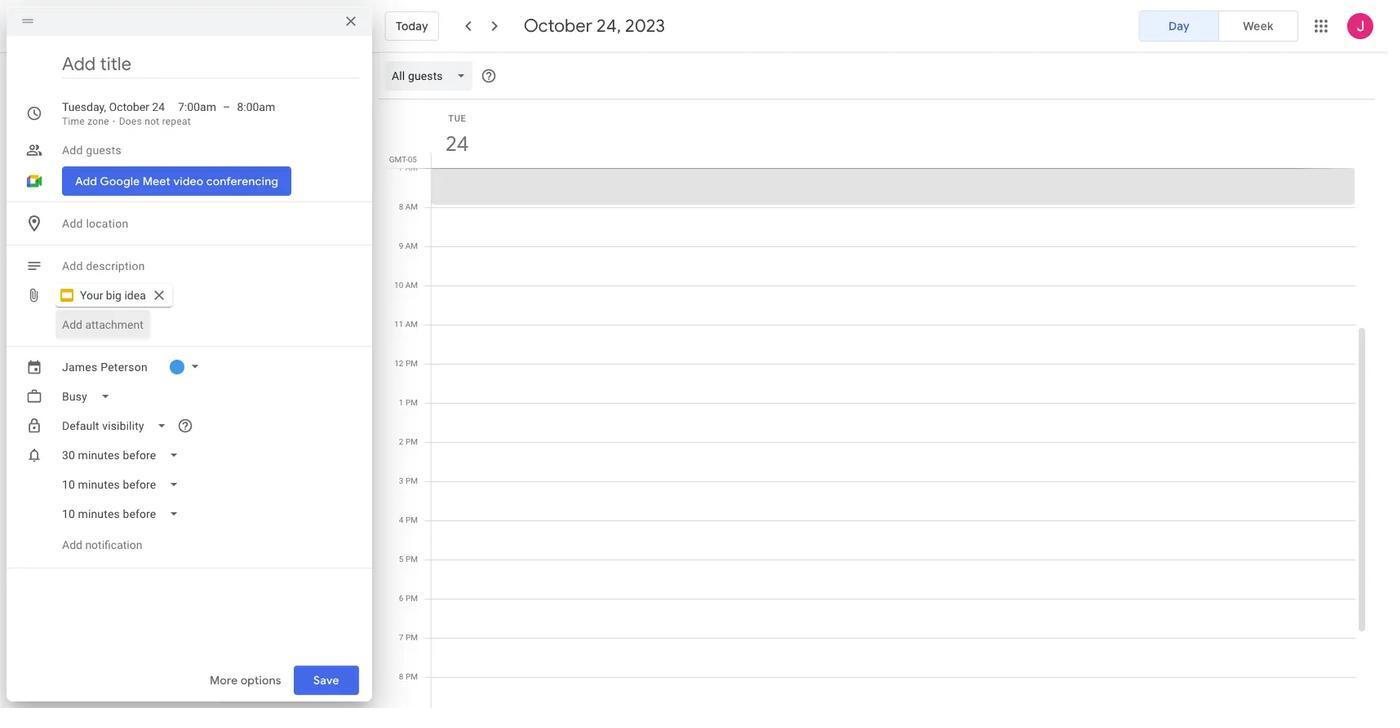 Task type: vqa. For each thing, say whether or not it's contained in the screenshot.
"1" for November 1 'element'
no



Task type: describe. For each thing, give the bounding box(es) containing it.
8 for 8 pm
[[399, 673, 404, 682]]

1 pm
[[399, 398, 418, 407]]

5 pm
[[399, 555, 418, 564]]

1 horizontal spatial october
[[524, 15, 593, 38]]

add for add description
[[62, 260, 83, 273]]

not
[[145, 116, 159, 127]]

5
[[399, 555, 404, 564]]

pm for 6 pm
[[406, 594, 418, 603]]

add attachment button
[[56, 310, 150, 340]]

24 column header
[[431, 100, 1356, 168]]

your big idea link
[[56, 284, 172, 307]]

10
[[394, 281, 403, 290]]

today button
[[385, 7, 439, 46]]

does
[[119, 116, 142, 127]]

week
[[1243, 19, 1274, 33]]

24,
[[597, 15, 621, 38]]

does not repeat
[[119, 116, 191, 127]]

location
[[86, 217, 128, 230]]

add location button
[[56, 209, 359, 238]]

time
[[62, 116, 85, 127]]

0 horizontal spatial 24
[[152, 100, 165, 113]]

attachment
[[85, 318, 143, 331]]

12 pm
[[394, 359, 418, 368]]

james peterson
[[62, 361, 148, 374]]

am for 10 am
[[405, 281, 418, 290]]

4
[[399, 516, 404, 525]]

24 inside 24 'column header'
[[444, 131, 468, 158]]

7:00am – 8:00am
[[178, 100, 275, 113]]

8 for 8 am
[[399, 202, 403, 211]]

notifications element
[[56, 441, 359, 529]]

2
[[399, 438, 404, 446]]

tuesday, october 24
[[62, 100, 165, 113]]

gmt-05
[[389, 155, 417, 164]]

am for 7 am
[[405, 163, 418, 172]]

time zone
[[62, 116, 109, 127]]

your big idea
[[80, 289, 146, 302]]

notification
[[85, 539, 142, 552]]

tue
[[448, 113, 467, 124]]

guests
[[86, 144, 122, 157]]

9 am
[[399, 242, 418, 251]]

6
[[399, 594, 404, 603]]

tuesday, october 24 element
[[438, 126, 476, 163]]

7 for 7 am
[[399, 163, 403, 172]]

zone
[[87, 116, 109, 127]]

3
[[399, 477, 404, 486]]

to element
[[223, 99, 231, 115]]

pm for 7 pm
[[406, 633, 418, 642]]

am for 11 am
[[405, 320, 418, 329]]

tuesday,
[[62, 100, 106, 113]]

add guests
[[62, 144, 122, 157]]



Task type: locate. For each thing, give the bounding box(es) containing it.
add guests button
[[56, 135, 359, 165]]

october 24, 2023
[[524, 15, 665, 38]]

idea
[[124, 289, 146, 302]]

add for add location
[[62, 217, 83, 230]]

add left notification
[[62, 539, 82, 552]]

am right 9
[[405, 242, 418, 251]]

7 pm
[[399, 633, 418, 642]]

1
[[399, 398, 404, 407]]

pm right 2
[[406, 438, 418, 446]]

add description button
[[56, 251, 359, 281]]

05
[[408, 155, 417, 164]]

2 add from the top
[[62, 217, 83, 230]]

am right 10
[[405, 281, 418, 290]]

None field
[[385, 61, 479, 91], [56, 382, 123, 411], [56, 411, 180, 441], [56, 441, 192, 470], [56, 470, 192, 500], [56, 500, 192, 529], [385, 61, 479, 91], [56, 382, 123, 411], [56, 411, 180, 441], [56, 441, 192, 470], [56, 470, 192, 500], [56, 500, 192, 529]]

4 pm from the top
[[406, 477, 418, 486]]

tue 24
[[444, 113, 468, 158]]

0 vertical spatial 24
[[152, 100, 165, 113]]

option group containing day
[[1139, 11, 1299, 42]]

2 pm from the top
[[406, 398, 418, 407]]

add down your
[[62, 318, 82, 331]]

Day radio
[[1139, 11, 1219, 42]]

–
[[223, 100, 231, 113]]

october
[[524, 15, 593, 38], [109, 100, 149, 113]]

3 pm
[[399, 477, 418, 486]]

pm right 5 at the bottom of the page
[[406, 555, 418, 564]]

7:00am
[[178, 100, 216, 113]]

11 am
[[394, 320, 418, 329]]

Week radio
[[1219, 11, 1299, 42]]

pm right the 12
[[406, 359, 418, 368]]

pm down 6 pm
[[406, 633, 418, 642]]

0 horizontal spatial october
[[109, 100, 149, 113]]

repeat
[[162, 116, 191, 127]]

october left 24,
[[524, 15, 593, 38]]

24 down tue
[[444, 131, 468, 158]]

pm for 2 pm
[[406, 438, 418, 446]]

2 8 from the top
[[399, 673, 404, 682]]

8
[[399, 202, 403, 211], [399, 673, 404, 682]]

1 vertical spatial 8
[[399, 673, 404, 682]]

7 am
[[399, 163, 418, 172]]

4 add from the top
[[62, 318, 82, 331]]

add attachment
[[62, 318, 143, 331]]

1 pm from the top
[[406, 359, 418, 368]]

add for add notification
[[62, 539, 82, 552]]

5 am from the top
[[405, 320, 418, 329]]

peterson
[[101, 361, 148, 374]]

am up 9 am
[[405, 202, 418, 211]]

3 add from the top
[[62, 260, 83, 273]]

pm right 6
[[406, 594, 418, 603]]

pm down 7 pm
[[406, 673, 418, 682]]

gmt-
[[389, 155, 408, 164]]

add notification
[[62, 539, 142, 552]]

7
[[399, 163, 403, 172], [399, 633, 404, 642]]

add for add guests
[[62, 144, 83, 157]]

pm
[[406, 359, 418, 368], [406, 398, 418, 407], [406, 438, 418, 446], [406, 477, 418, 486], [406, 516, 418, 525], [406, 555, 418, 564], [406, 594, 418, 603], [406, 633, 418, 642], [406, 673, 418, 682]]

add location
[[62, 217, 128, 230]]

9 pm from the top
[[406, 673, 418, 682]]

2023
[[625, 15, 665, 38]]

am up "8 am"
[[405, 163, 418, 172]]

1 add from the top
[[62, 144, 83, 157]]

24 grid
[[379, 100, 1369, 709]]

5 pm from the top
[[406, 516, 418, 525]]

5 add from the top
[[62, 539, 82, 552]]

pm right 3
[[406, 477, 418, 486]]

6 pm
[[399, 594, 418, 603]]

8 pm
[[399, 673, 418, 682]]

pm for 3 pm
[[406, 477, 418, 486]]

pm right the 4
[[406, 516, 418, 525]]

2 pm
[[399, 438, 418, 446]]

big
[[106, 289, 122, 302]]

add up your
[[62, 260, 83, 273]]

11
[[394, 320, 403, 329]]

4 pm
[[399, 516, 418, 525]]

8 up 9
[[399, 202, 403, 211]]

1 vertical spatial october
[[109, 100, 149, 113]]

am for 9 am
[[405, 242, 418, 251]]

today
[[396, 19, 428, 33]]

2 7 from the top
[[399, 633, 404, 642]]

day
[[1169, 19, 1190, 33]]

pm for 1 pm
[[406, 398, 418, 407]]

0 vertical spatial 8
[[399, 202, 403, 211]]

0 vertical spatial october
[[524, 15, 593, 38]]

1 vertical spatial 24
[[444, 131, 468, 158]]

2 am from the top
[[405, 202, 418, 211]]

pm right the 1 at the bottom of the page
[[406, 398, 418, 407]]

7 for 7 pm
[[399, 633, 404, 642]]

1 8 from the top
[[399, 202, 403, 211]]

option group
[[1139, 11, 1299, 42]]

7 left 05
[[399, 163, 403, 172]]

1 vertical spatial 7
[[399, 633, 404, 642]]

12
[[394, 359, 404, 368]]

24
[[152, 100, 165, 113], [444, 131, 468, 158]]

1 am from the top
[[405, 163, 418, 172]]

10 am
[[394, 281, 418, 290]]

add for add attachment
[[62, 318, 82, 331]]

7 pm from the top
[[406, 594, 418, 603]]

8 pm from the top
[[406, 633, 418, 642]]

3 pm from the top
[[406, 438, 418, 446]]

add left location
[[62, 217, 83, 230]]

9
[[399, 242, 403, 251]]

0 vertical spatial 7
[[399, 163, 403, 172]]

pm for 12 pm
[[406, 359, 418, 368]]

description
[[86, 260, 145, 273]]

am right 11
[[405, 320, 418, 329]]

8:00am
[[237, 100, 275, 113]]

james
[[62, 361, 98, 374]]

Add title text field
[[62, 52, 359, 77]]

1 horizontal spatial 24
[[444, 131, 468, 158]]

4 am from the top
[[405, 281, 418, 290]]

pm for 8 pm
[[406, 673, 418, 682]]

8 down 7 pm
[[399, 673, 404, 682]]

3 am from the top
[[405, 242, 418, 251]]

your
[[80, 289, 103, 302]]

am for 8 am
[[405, 202, 418, 211]]

pm for 4 pm
[[406, 516, 418, 525]]

october up 'does'
[[109, 100, 149, 113]]

7 down 6
[[399, 633, 404, 642]]

am
[[405, 163, 418, 172], [405, 202, 418, 211], [405, 242, 418, 251], [405, 281, 418, 290], [405, 320, 418, 329]]

1 7 from the top
[[399, 163, 403, 172]]

6 pm from the top
[[406, 555, 418, 564]]

add
[[62, 144, 83, 157], [62, 217, 83, 230], [62, 260, 83, 273], [62, 318, 82, 331], [62, 539, 82, 552]]

24 up does not repeat
[[152, 100, 165, 113]]

add description
[[62, 260, 145, 273]]

pm for 5 pm
[[406, 555, 418, 564]]

8 am
[[399, 202, 418, 211]]

add down the time at the left of the page
[[62, 144, 83, 157]]

add notification button
[[56, 526, 149, 565]]



